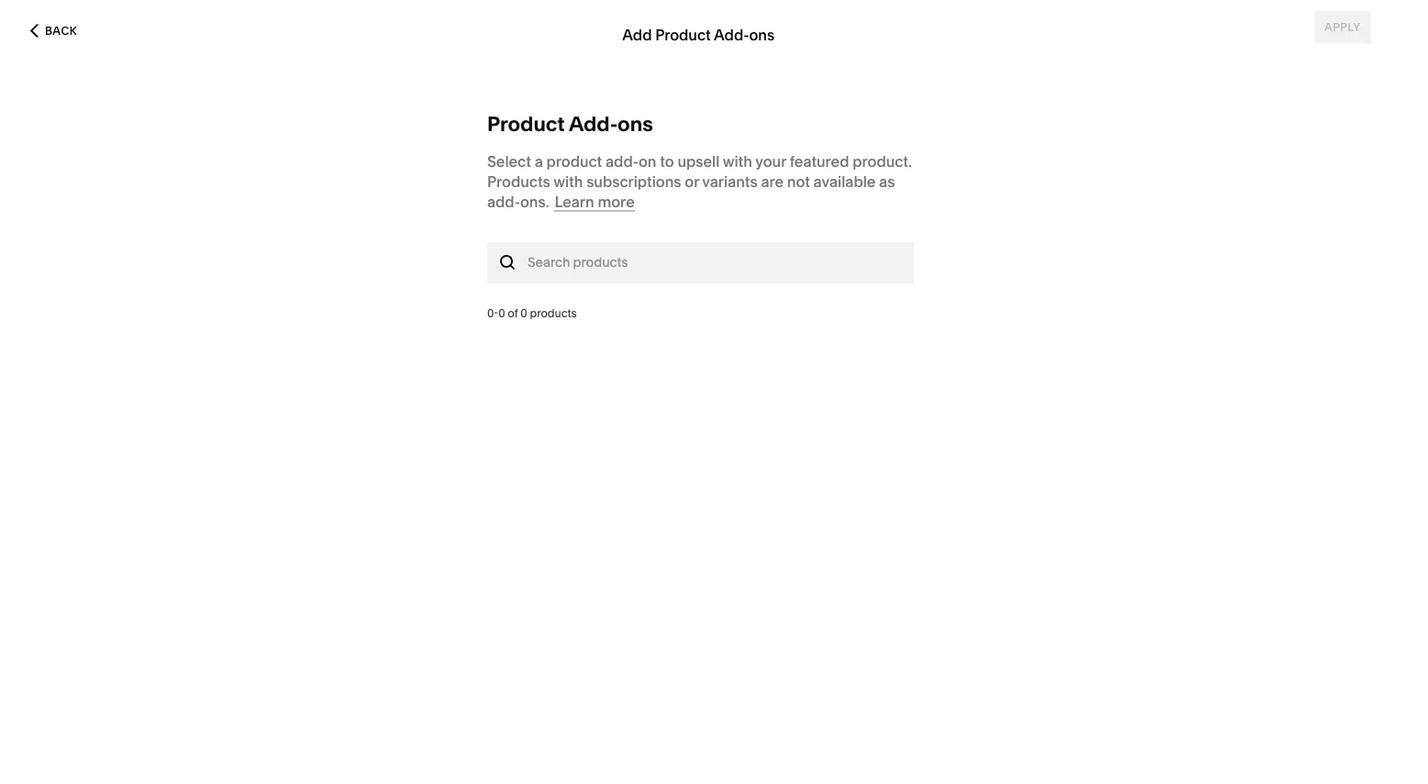 Task type: locate. For each thing, give the bounding box(es) containing it.
0 horizontal spatial the
[[510, 177, 527, 190]]

0 horizontal spatial on
[[639, 152, 657, 170]]

2 horizontal spatial on
[[713, 177, 727, 190]]

option
[[529, 177, 563, 190]]

your
[[756, 152, 786, 170], [729, 177, 752, 190]]

ons.
[[520, 193, 549, 211]]

1 vertical spatial tools
[[442, 255, 493, 279]]

not
[[787, 173, 810, 190]]

your inside we've made some updates you now have the option to include a product add-on on your product page in the selling tools section.
[[729, 177, 752, 190]]

tools right as
[[897, 177, 925, 190]]

add- right draft
[[714, 26, 749, 44]]

product up "include"
[[546, 152, 602, 170]]

ons right draft
[[749, 26, 775, 44]]

ons up subscriptions
[[618, 112, 653, 136]]

1 horizontal spatial 0
[[521, 307, 527, 320]]

on right or
[[713, 177, 727, 190]]

1 vertical spatial ons
[[618, 112, 653, 136]]

2 vertical spatial add-
[[487, 193, 520, 211]]

a up 'more'
[[620, 177, 626, 190]]

the
[[510, 177, 527, 190], [840, 177, 857, 190]]

0 vertical spatial a
[[535, 152, 543, 170]]

1 horizontal spatial add-
[[606, 152, 639, 170]]

to
[[660, 152, 674, 170], [565, 177, 576, 190]]

a up option
[[535, 152, 543, 170]]

your up are
[[756, 152, 786, 170]]

learn more link
[[555, 193, 635, 212]]

page
[[799, 177, 826, 190]]

0 horizontal spatial add-
[[569, 112, 618, 136]]

0 vertical spatial add-
[[714, 26, 749, 44]]

product left page
[[755, 177, 796, 190]]

2 horizontal spatial add-
[[673, 177, 697, 190]]

0 horizontal spatial tools
[[442, 255, 493, 279]]

0 vertical spatial with
[[723, 152, 752, 170]]

0 vertical spatial your
[[756, 152, 786, 170]]

selling tools
[[373, 255, 493, 279]]

0 horizontal spatial to
[[565, 177, 576, 190]]

grid grid
[[39, 365, 111, 713]]

product up 'more'
[[629, 177, 670, 190]]

categories
[[35, 33, 109, 47]]

0-0 of 0 products
[[487, 307, 577, 320]]

add- down have at the left top of page
[[487, 193, 520, 211]]

0 left of at the left of the page
[[498, 307, 505, 320]]

are
[[761, 173, 784, 190]]

0 horizontal spatial product
[[546, 152, 602, 170]]

2 0 from the left
[[521, 307, 527, 320]]

add- down upsell on the top
[[673, 177, 697, 190]]

back button
[[25, 11, 83, 51]]

1 horizontal spatial your
[[756, 152, 786, 170]]

selling down product.
[[860, 177, 895, 190]]

on inside select a product add-on to upsell with your featured product. products with subscriptions or variants are not available as add-ons.
[[639, 152, 657, 170]]

0 horizontal spatial a
[[535, 152, 543, 170]]

1 the from the left
[[510, 177, 527, 190]]

add-
[[714, 26, 749, 44], [569, 112, 618, 136]]

draft
[[688, 37, 713, 50]]

with up variants
[[723, 152, 752, 170]]

1 vertical spatial your
[[729, 177, 752, 190]]

create physical product draft
[[632, 19, 769, 50]]

in
[[828, 177, 838, 190]]

save
[[1316, 28, 1346, 42]]

to left upsell on the top
[[660, 152, 674, 170]]

0 horizontal spatial 0
[[498, 307, 505, 320]]

with down updates
[[554, 173, 583, 190]]

product
[[724, 19, 769, 34], [655, 26, 711, 44], [487, 112, 565, 136]]

on up subscriptions
[[639, 152, 657, 170]]

1 horizontal spatial the
[[840, 177, 857, 190]]

a
[[535, 152, 543, 170], [620, 177, 626, 190]]

back
[[45, 24, 77, 37]]

1 horizontal spatial selling
[[860, 177, 895, 190]]

1 horizontal spatial ons
[[749, 26, 775, 44]]

of
[[508, 307, 518, 320]]

the right in
[[840, 177, 857, 190]]

2 horizontal spatial product
[[724, 19, 769, 34]]

have
[[482, 177, 507, 190]]

selling
[[860, 177, 895, 190], [373, 255, 438, 279]]

0 horizontal spatial with
[[554, 173, 583, 190]]

learn more
[[555, 193, 635, 211]]

with
[[723, 152, 752, 170], [554, 173, 583, 190]]

0
[[498, 307, 505, 320], [521, 307, 527, 320]]

0 right of at the left of the page
[[521, 307, 527, 320]]

featured
[[790, 152, 849, 170]]

products
[[487, 173, 550, 190]]

1 horizontal spatial a
[[620, 177, 626, 190]]

selling down 'section.'
[[373, 255, 438, 279]]

variants
[[702, 173, 758, 190]]

add- inside we've made some updates you now have the option to include a product add-on on your product page in the selling tools section.
[[673, 177, 697, 190]]

None field
[[394, 25, 1007, 72]]

on
[[639, 152, 657, 170], [697, 177, 711, 190], [713, 177, 727, 190]]

product
[[546, 152, 602, 170], [629, 177, 670, 190], [755, 177, 796, 190]]

we've made some updates you now have the option to include a product add-on on your product page in the selling tools section.
[[435, 156, 925, 210]]

0 vertical spatial to
[[660, 152, 674, 170]]

more
[[598, 193, 635, 211]]

to up learn
[[565, 177, 576, 190]]

on down upsell on the top
[[697, 177, 711, 190]]

0 vertical spatial tools
[[897, 177, 925, 190]]

0 horizontal spatial your
[[729, 177, 752, 190]]

0 horizontal spatial ons
[[618, 112, 653, 136]]

add product add-ons
[[622, 26, 775, 44]]

ons
[[749, 26, 775, 44], [618, 112, 653, 136]]

a inside select a product add-on to upsell with your featured product. products with subscriptions or variants are not available as add-ons.
[[535, 152, 543, 170]]

tools
[[897, 177, 925, 190], [442, 255, 493, 279]]

1 vertical spatial add-
[[673, 177, 697, 190]]

now
[[458, 177, 479, 190]]

apply
[[1325, 20, 1361, 33]]

upsell
[[678, 152, 720, 170]]

0 horizontal spatial selling
[[373, 255, 438, 279]]

1 vertical spatial a
[[620, 177, 626, 190]]

tools inside we've made some updates you now have the option to include a product add-on on your product page in the selling tools section.
[[897, 177, 925, 190]]

include
[[578, 177, 617, 190]]

1 vertical spatial to
[[565, 177, 576, 190]]

0 horizontal spatial add-
[[487, 193, 520, 211]]

1 horizontal spatial tools
[[897, 177, 925, 190]]

the right have at the left top of page
[[510, 177, 527, 190]]

Search products field
[[528, 252, 904, 273]]

select a product add-on to upsell with your featured product. products with subscriptions or variants are not available as add-ons.
[[487, 152, 912, 211]]

add- up updates
[[569, 112, 618, 136]]

categories button
[[0, 20, 129, 61]]

add- up subscriptions
[[606, 152, 639, 170]]

tools up 0-
[[442, 255, 493, 279]]

0 vertical spatial selling
[[860, 177, 895, 190]]

some
[[514, 156, 548, 171]]

1 horizontal spatial to
[[660, 152, 674, 170]]

0 horizontal spatial product
[[487, 112, 565, 136]]

to inside we've made some updates you now have the option to include a product add-on on your product page in the selling tools section.
[[565, 177, 576, 190]]

add-
[[606, 152, 639, 170], [673, 177, 697, 190], [487, 193, 520, 211]]

your left are
[[729, 177, 752, 190]]



Task type: vqa. For each thing, say whether or not it's contained in the screenshot.
Learn
yes



Task type: describe. For each thing, give the bounding box(es) containing it.
1 0 from the left
[[498, 307, 505, 320]]

product inside select a product add-on to upsell with your featured product. products with subscriptions or variants are not available as add-ons.
[[546, 152, 602, 170]]

0 vertical spatial ons
[[749, 26, 775, 44]]

1 vertical spatial with
[[554, 173, 583, 190]]

section.
[[435, 197, 476, 210]]

selling inside we've made some updates you now have the option to include a product add-on on your product page in the selling tools section.
[[860, 177, 895, 190]]

or
[[685, 173, 699, 190]]

updates
[[551, 156, 602, 171]]

1 vertical spatial selling
[[373, 255, 438, 279]]

create
[[632, 19, 671, 34]]

to inside select a product add-on to upsell with your featured product. products with subscriptions or variants are not available as add-ons.
[[660, 152, 674, 170]]

1 horizontal spatial product
[[655, 26, 711, 44]]

select
[[487, 152, 531, 170]]

1 horizontal spatial add-
[[714, 26, 749, 44]]

1 horizontal spatial with
[[723, 152, 752, 170]]

learn
[[555, 193, 594, 211]]

add
[[622, 26, 652, 44]]

a inside we've made some updates you now have the option to include a product add-on on your product page in the selling tools section.
[[620, 177, 626, 190]]

cancel
[[30, 28, 78, 42]]

we've
[[435, 156, 473, 171]]

product inside create physical product draft
[[724, 19, 769, 34]]

0-
[[487, 307, 498, 320]]

products
[[530, 307, 577, 320]]

as
[[879, 173, 895, 190]]

save button
[[1306, 19, 1371, 52]]

0 vertical spatial add-
[[606, 152, 639, 170]]

cancel button
[[30, 19, 78, 52]]

2 the from the left
[[840, 177, 857, 190]]

your inside select a product add-on to upsell with your featured product. products with subscriptions or variants are not available as add-ons.
[[756, 152, 786, 170]]

you
[[435, 177, 455, 190]]

physical
[[673, 19, 721, 34]]

1 vertical spatial add-
[[569, 112, 618, 136]]

2 horizontal spatial product
[[755, 177, 796, 190]]

subscriptions
[[587, 173, 681, 190]]

product.
[[853, 152, 912, 170]]

apply button
[[1315, 11, 1371, 44]]

1 horizontal spatial on
[[697, 177, 711, 190]]

product add-ons
[[487, 112, 653, 136]]

available
[[814, 173, 876, 190]]

made
[[475, 156, 511, 171]]

1 horizontal spatial product
[[629, 177, 670, 190]]



